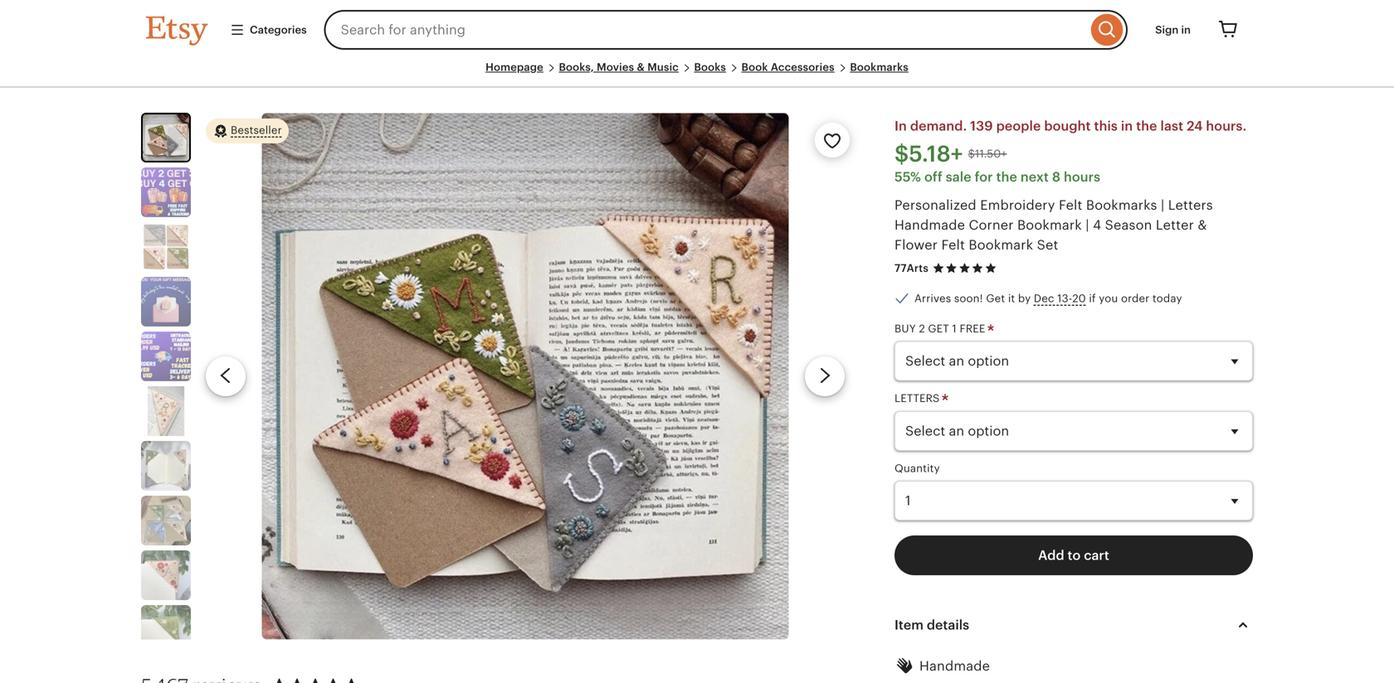 Task type: locate. For each thing, give the bounding box(es) containing it.
0 horizontal spatial felt
[[941, 238, 965, 253]]

last
[[1160, 119, 1183, 134]]

free
[[960, 323, 985, 335]]

handmade down details
[[919, 659, 990, 674]]

details
[[927, 618, 969, 633]]

homepage
[[486, 61, 543, 73]]

0 horizontal spatial in
[[1121, 119, 1133, 134]]

personalized embroidery felt bookmarks letters handmade image 5 image
[[141, 332, 191, 382]]

banner
[[116, 0, 1278, 60]]

by
[[1018, 293, 1031, 305]]

0 vertical spatial bookmarks
[[850, 61, 908, 73]]

1 vertical spatial bookmarks
[[1086, 198, 1157, 213]]

& down letters
[[1198, 218, 1207, 233]]

bookmarks up season
[[1086, 198, 1157, 213]]

| left 4
[[1086, 218, 1089, 233]]

0 vertical spatial &
[[637, 61, 645, 73]]

you
[[1099, 293, 1118, 305]]

&
[[637, 61, 645, 73], [1198, 218, 1207, 233]]

77arts
[[895, 262, 928, 274]]

bookmark down 'corner'
[[969, 238, 1033, 253]]

item details
[[895, 618, 969, 633]]

bookmark
[[1017, 218, 1082, 233], [969, 238, 1033, 253]]

in right sign
[[1181, 24, 1191, 36]]

55%
[[895, 170, 921, 184]]

$5.18+ $11.50+
[[895, 141, 1007, 167]]

1 horizontal spatial felt
[[1059, 198, 1082, 213]]

4
[[1093, 218, 1101, 233]]

book accessories link
[[741, 61, 835, 73]]

0 vertical spatial in
[[1181, 24, 1191, 36]]

Search for anything text field
[[324, 10, 1087, 50]]

0 horizontal spatial &
[[637, 61, 645, 73]]

77arts link
[[895, 262, 928, 274]]

to
[[1068, 548, 1081, 563]]

bookmark up set
[[1017, 218, 1082, 233]]

$5.18+
[[895, 141, 963, 167]]

handmade down personalized
[[895, 218, 965, 233]]

0 horizontal spatial |
[[1086, 218, 1089, 233]]

personalized
[[895, 198, 977, 213]]

None search field
[[324, 10, 1128, 50]]

arrives
[[914, 293, 951, 305]]

books, movies & music link
[[559, 61, 679, 73]]

0 horizontal spatial personalized embroidery felt bookmarks letters handmade image 1 image
[[143, 115, 189, 161]]

today
[[1152, 293, 1182, 305]]

1 horizontal spatial bookmarks
[[1086, 198, 1157, 213]]

0 vertical spatial felt
[[1059, 198, 1082, 213]]

season
[[1105, 218, 1152, 233]]

it
[[1008, 293, 1015, 305]]

the right the for
[[996, 170, 1017, 184]]

demand.
[[910, 119, 967, 134]]

personalized embroidery felt bookmarks letters handmade image 7 image
[[141, 442, 191, 491]]

cart
[[1084, 548, 1109, 563]]

1 horizontal spatial &
[[1198, 218, 1207, 233]]

felt down hours
[[1059, 198, 1082, 213]]

sale
[[946, 170, 971, 184]]

personalized embroidery felt bookmarks letters handmade image 3 image
[[141, 223, 191, 272]]

| up letter
[[1161, 198, 1165, 213]]

& inside personalized embroidery felt bookmarks | letters handmade corner bookmark | 4 season letter & flower felt bookmark  set
[[1198, 218, 1207, 233]]

1 horizontal spatial in
[[1181, 24, 1191, 36]]

letters
[[895, 393, 943, 405]]

accessories
[[771, 61, 835, 73]]

categories
[[250, 24, 307, 36]]

hours
[[1064, 170, 1100, 184]]

next
[[1021, 170, 1049, 184]]

personalized embroidery felt bookmarks letters handmade image 6 image
[[141, 387, 191, 437]]

bookmarks up in
[[850, 61, 908, 73]]

personalized embroidery felt bookmarks letters handmade image 9 image
[[141, 551, 191, 601]]

buy
[[895, 323, 916, 335]]

in
[[1181, 24, 1191, 36], [1121, 119, 1133, 134]]

personalized embroidery felt bookmarks letters handmade image 8 image
[[141, 496, 191, 546]]

0 vertical spatial |
[[1161, 198, 1165, 213]]

felt right flower in the right of the page
[[941, 238, 965, 253]]

banner containing categories
[[116, 0, 1278, 60]]

handmade
[[895, 218, 965, 233], [919, 659, 990, 674]]

the
[[1136, 119, 1157, 134], [996, 170, 1017, 184]]

corner
[[969, 218, 1014, 233]]

personalized embroidery felt bookmarks letters handmade image 10 image
[[141, 606, 191, 656]]

letter
[[1156, 218, 1194, 233]]

order
[[1121, 293, 1150, 305]]

0 vertical spatial handmade
[[895, 218, 965, 233]]

0 horizontal spatial bookmarks
[[850, 61, 908, 73]]

books link
[[694, 61, 726, 73]]

1 vertical spatial the
[[996, 170, 1017, 184]]

personalized embroidery felt bookmarks letters handmade image 1 image
[[262, 113, 789, 640], [143, 115, 189, 161]]

& left music
[[637, 61, 645, 73]]

1 vertical spatial |
[[1086, 218, 1089, 233]]

1 horizontal spatial |
[[1161, 198, 1165, 213]]

books
[[694, 61, 726, 73]]

|
[[1161, 198, 1165, 213], [1086, 218, 1089, 233]]

menu bar
[[146, 60, 1248, 88]]

categories button
[[217, 15, 319, 45]]

1 vertical spatial &
[[1198, 218, 1207, 233]]

bookmarks
[[850, 61, 908, 73], [1086, 198, 1157, 213]]

flower
[[895, 238, 938, 253]]

off
[[924, 170, 942, 184]]

1 horizontal spatial the
[[1136, 119, 1157, 134]]

bookmarks link
[[850, 61, 908, 73]]

quantity
[[895, 462, 940, 475]]

music
[[647, 61, 679, 73]]

none search field inside banner
[[324, 10, 1128, 50]]

dec
[[1034, 293, 1054, 305]]

hours.
[[1206, 119, 1247, 134]]

0 horizontal spatial the
[[996, 170, 1017, 184]]

movies
[[597, 61, 634, 73]]

in right this
[[1121, 119, 1133, 134]]

the left last
[[1136, 119, 1157, 134]]

felt
[[1059, 198, 1082, 213], [941, 238, 965, 253]]



Task type: describe. For each thing, give the bounding box(es) containing it.
arrives soon! get it by dec 13-20 if you order today
[[914, 293, 1182, 305]]

bookmarks inside personalized embroidery felt bookmarks | letters handmade corner bookmark | 4 season letter & flower felt bookmark  set
[[1086, 198, 1157, 213]]

soon! get
[[954, 293, 1005, 305]]

books,
[[559, 61, 594, 73]]

bestseller button
[[206, 118, 289, 145]]

personalized embroidery felt bookmarks letters handmade image 4 image
[[141, 277, 191, 327]]

embroidery
[[980, 198, 1055, 213]]

bestseller
[[231, 124, 282, 137]]

bought
[[1044, 119, 1091, 134]]

book accessories
[[741, 61, 835, 73]]

1 horizontal spatial personalized embroidery felt bookmarks letters handmade image 1 image
[[262, 113, 789, 640]]

if
[[1089, 293, 1096, 305]]

1 vertical spatial handmade
[[919, 659, 990, 674]]

1 vertical spatial felt
[[941, 238, 965, 253]]

1 vertical spatial bookmark
[[969, 238, 1033, 253]]

$11.50+
[[968, 148, 1007, 160]]

buy 2 get 1 free
[[895, 323, 988, 335]]

set
[[1037, 238, 1058, 253]]

add to cart
[[1038, 548, 1109, 563]]

139
[[970, 119, 993, 134]]

books, movies & music
[[559, 61, 679, 73]]

0 vertical spatial bookmark
[[1017, 218, 1082, 233]]

homepage link
[[486, 61, 543, 73]]

add
[[1038, 548, 1064, 563]]

sign in button
[[1143, 15, 1203, 45]]

handmade inside personalized embroidery felt bookmarks | letters handmade corner bookmark | 4 season letter & flower felt bookmark  set
[[895, 218, 965, 233]]

55% off sale for the next 8 hours
[[895, 170, 1100, 184]]

people
[[996, 119, 1041, 134]]

1 vertical spatial in
[[1121, 119, 1133, 134]]

get
[[928, 323, 949, 335]]

add to cart button
[[895, 536, 1253, 576]]

personalized embroidery felt bookmarks letters handmade image 2 image
[[141, 168, 191, 218]]

personalized embroidery felt bookmarks | letters handmade corner bookmark | 4 season letter & flower felt bookmark  set
[[895, 198, 1213, 253]]

13-
[[1057, 293, 1072, 305]]

item
[[895, 618, 924, 633]]

for
[[975, 170, 993, 184]]

bookmarks inside menu bar
[[850, 61, 908, 73]]

letters
[[1168, 198, 1213, 213]]

2
[[919, 323, 925, 335]]

8
[[1052, 170, 1061, 184]]

item details button
[[880, 606, 1268, 646]]

this
[[1094, 119, 1118, 134]]

0 vertical spatial the
[[1136, 119, 1157, 134]]

sign in
[[1155, 24, 1191, 36]]

in inside sign in button
[[1181, 24, 1191, 36]]

in
[[895, 119, 907, 134]]

in demand. 139 people bought this in the last 24 hours.
[[895, 119, 1247, 134]]

menu bar containing homepage
[[146, 60, 1248, 88]]

1
[[952, 323, 957, 335]]

book
[[741, 61, 768, 73]]

24
[[1187, 119, 1203, 134]]

20
[[1072, 293, 1086, 305]]

sign
[[1155, 24, 1179, 36]]



Task type: vqa. For each thing, say whether or not it's contained in the screenshot.
even
no



